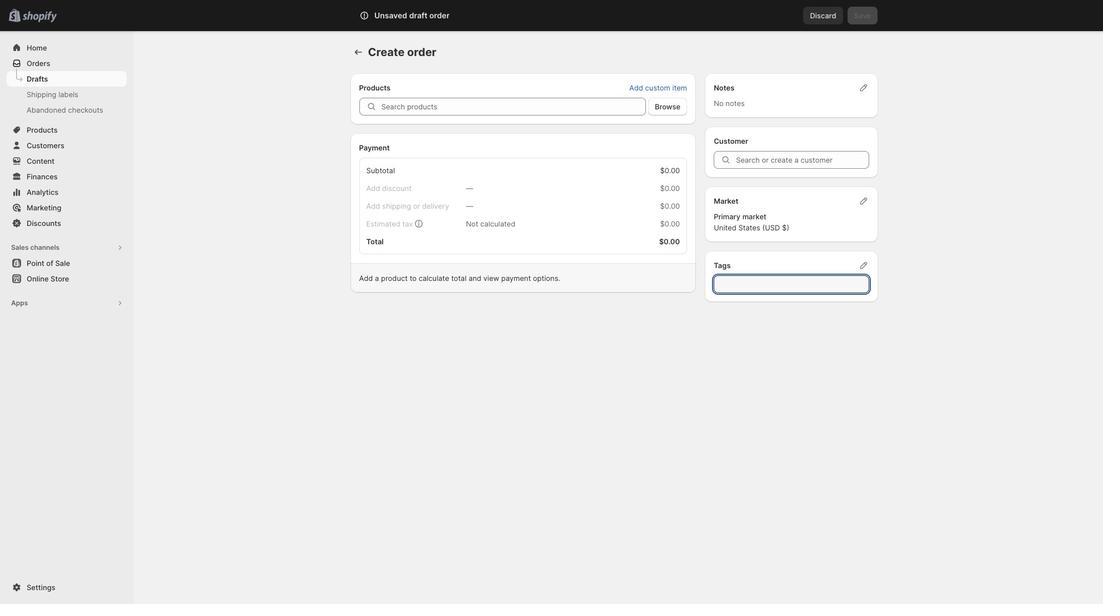 Task type: locate. For each thing, give the bounding box(es) containing it.
—
[[466, 184, 473, 193], [466, 202, 473, 211]]

unsaved draft order
[[375, 11, 450, 20]]

not calculated
[[466, 219, 516, 228]]

None text field
[[714, 276, 869, 293]]

order
[[430, 11, 450, 20], [407, 46, 437, 59]]

add inside button
[[630, 83, 643, 92]]

2 — from the top
[[466, 202, 473, 211]]

subtotal
[[366, 166, 395, 175]]

labels
[[58, 90, 78, 99]]

products up customers
[[27, 126, 58, 134]]

products
[[359, 83, 391, 92], [27, 126, 58, 134]]

sale
[[55, 259, 70, 268]]

settings link
[[7, 580, 127, 596]]

add for add custom item
[[630, 83, 643, 92]]

analytics
[[27, 188, 59, 197]]

0 vertical spatial add
[[630, 83, 643, 92]]

browse
[[655, 102, 681, 111]]

view
[[484, 274, 499, 283]]

shipping labels
[[27, 90, 78, 99]]

abandoned checkouts link
[[7, 102, 127, 118]]

point of sale button
[[0, 256, 133, 271]]

total
[[451, 274, 467, 283]]

$)
[[782, 223, 790, 232]]

products down create
[[359, 83, 391, 92]]

add custom item
[[630, 83, 687, 92]]

order right create
[[407, 46, 437, 59]]

sales
[[11, 243, 29, 252]]

market
[[743, 212, 767, 221]]

abandoned checkouts
[[27, 106, 103, 114]]

item
[[673, 83, 687, 92]]

add
[[630, 83, 643, 92], [359, 274, 373, 283]]

1 — from the top
[[466, 184, 473, 193]]

sales channels
[[11, 243, 60, 252]]

0 vertical spatial —
[[466, 184, 473, 193]]

calculate
[[419, 274, 449, 283]]

1 horizontal spatial products
[[359, 83, 391, 92]]

0 horizontal spatial add
[[359, 274, 373, 283]]

customers link
[[7, 138, 127, 153]]

$0.00
[[660, 166, 680, 175], [660, 184, 680, 193], [660, 202, 680, 211], [660, 219, 680, 228], [659, 237, 680, 246]]

add left a
[[359, 274, 373, 283]]

0 horizontal spatial products
[[27, 126, 58, 134]]

1 vertical spatial products
[[27, 126, 58, 134]]

discard
[[810, 11, 837, 20]]

drafts
[[27, 74, 48, 83]]

1 vertical spatial —
[[466, 202, 473, 211]]

to
[[410, 274, 417, 283]]

payment
[[501, 274, 531, 283]]

of
[[46, 259, 53, 268]]

content
[[27, 157, 55, 166]]

store
[[51, 275, 69, 283]]

add left "custom"
[[630, 83, 643, 92]]

apps
[[11, 299, 28, 307]]

shopify image
[[22, 12, 57, 23]]

customers
[[27, 141, 64, 150]]

drafts link
[[7, 71, 127, 87]]

unsaved
[[375, 11, 407, 20]]

1 vertical spatial add
[[359, 274, 373, 283]]

order right draft
[[430, 11, 450, 20]]

1 horizontal spatial add
[[630, 83, 643, 92]]

discounts link
[[7, 216, 127, 231]]

payment
[[359, 143, 390, 152]]

market
[[714, 197, 739, 206]]

tags
[[714, 261, 731, 270]]

home
[[27, 43, 47, 52]]

add for add a product to calculate total and view payment options.
[[359, 274, 373, 283]]

finances
[[27, 172, 58, 181]]

save button
[[848, 7, 878, 24]]



Task type: vqa. For each thing, say whether or not it's contained in the screenshot.
3rd Target from the bottom
no



Task type: describe. For each thing, give the bounding box(es) containing it.
customer
[[714, 137, 749, 146]]

products inside 'products' link
[[27, 126, 58, 134]]

custom
[[645, 83, 671, 92]]

marketing link
[[7, 200, 127, 216]]

Search products text field
[[381, 98, 646, 116]]

no
[[714, 99, 724, 108]]

add custom item button
[[623, 80, 694, 96]]

0 vertical spatial order
[[430, 11, 450, 20]]

add a product to calculate total and view payment options.
[[359, 274, 561, 283]]

united
[[714, 223, 737, 232]]

primary
[[714, 212, 741, 221]]

point
[[27, 259, 44, 268]]

no notes
[[714, 99, 745, 108]]

create
[[368, 46, 405, 59]]

point of sale
[[27, 259, 70, 268]]

orders link
[[7, 56, 127, 71]]

sales channels button
[[7, 240, 127, 256]]

browse button
[[648, 98, 687, 116]]

abandoned
[[27, 106, 66, 114]]

(usd
[[763, 223, 780, 232]]

notes
[[714, 83, 735, 92]]

notes
[[726, 99, 745, 108]]

settings
[[27, 583, 55, 592]]

create order
[[368, 46, 437, 59]]

online store button
[[0, 271, 133, 287]]

1 vertical spatial order
[[407, 46, 437, 59]]

checkouts
[[68, 106, 103, 114]]

analytics link
[[7, 184, 127, 200]]

marketing
[[27, 203, 61, 212]]

save
[[854, 11, 871, 20]]

and
[[469, 274, 482, 283]]

shipping
[[27, 90, 56, 99]]

home link
[[7, 40, 127, 56]]

online store
[[27, 275, 69, 283]]

apps button
[[7, 296, 127, 311]]

online
[[27, 275, 49, 283]]

states
[[739, 223, 761, 232]]

options.
[[533, 274, 561, 283]]

Search or create a customer text field
[[736, 151, 869, 169]]

total
[[366, 237, 384, 246]]

0 vertical spatial products
[[359, 83, 391, 92]]

search
[[405, 11, 429, 20]]

not
[[466, 219, 479, 228]]

product
[[381, 274, 408, 283]]

a
[[375, 274, 379, 283]]

orders
[[27, 59, 50, 68]]

shipping labels link
[[7, 87, 127, 102]]

draft
[[409, 11, 428, 20]]

point of sale link
[[7, 256, 127, 271]]

calculated
[[481, 219, 516, 228]]

discard link
[[804, 7, 843, 24]]

finances link
[[7, 169, 127, 184]]

discounts
[[27, 219, 61, 228]]

online store link
[[7, 271, 127, 287]]

products link
[[7, 122, 127, 138]]

search button
[[386, 7, 709, 24]]

content link
[[7, 153, 127, 169]]

channels
[[30, 243, 60, 252]]

primary market united states (usd $)
[[714, 212, 790, 232]]



